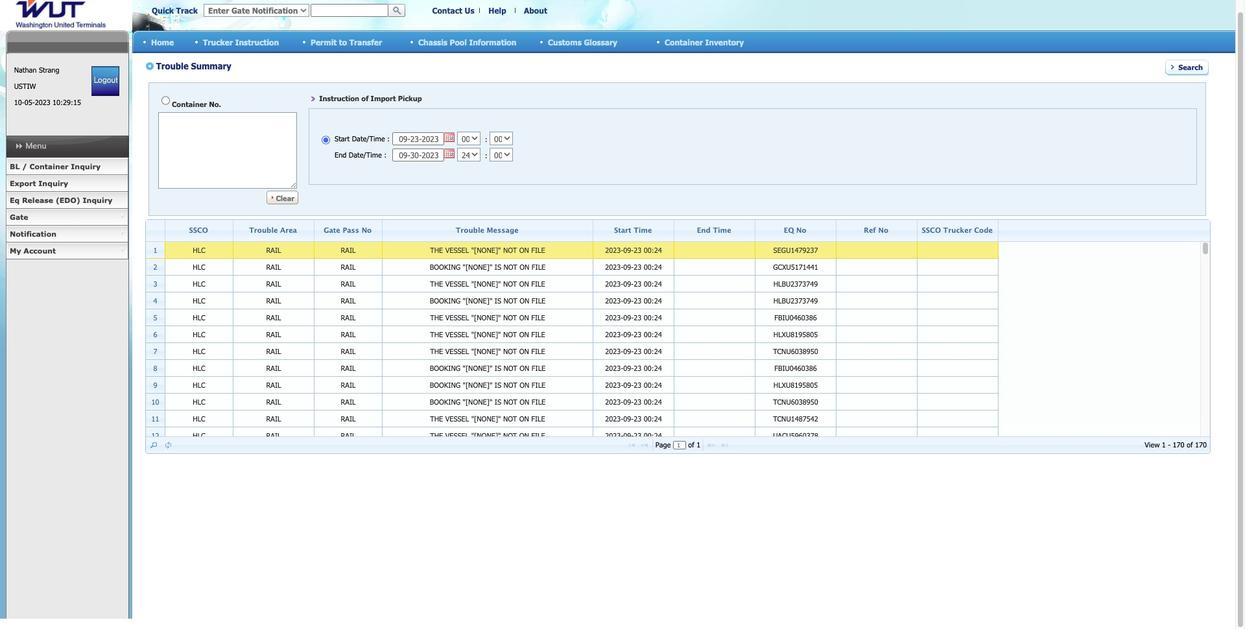 Task type: describe. For each thing, give the bounding box(es) containing it.
information
[[469, 37, 517, 46]]

/
[[22, 162, 27, 171]]

login image
[[92, 66, 120, 96]]

contact us link
[[432, 6, 475, 15]]

customs glossary
[[548, 37, 618, 46]]

about
[[524, 6, 548, 15]]

inventory
[[706, 37, 744, 46]]

chassis
[[419, 37, 448, 46]]

chassis pool information
[[419, 37, 517, 46]]

2023
[[35, 98, 50, 106]]

account
[[24, 247, 56, 255]]

track
[[176, 6, 198, 15]]

quick track
[[152, 6, 198, 15]]

10-
[[14, 98, 24, 106]]

ustiw
[[14, 82, 36, 90]]

home
[[151, 37, 174, 46]]

glossary
[[584, 37, 618, 46]]

nathan
[[14, 66, 37, 74]]

bl / container inquiry link
[[6, 158, 128, 175]]

gate
[[10, 213, 28, 221]]

notification
[[10, 230, 56, 238]]

container inventory
[[665, 37, 744, 46]]

export inquiry
[[10, 179, 68, 188]]

pool
[[450, 37, 467, 46]]

gate link
[[6, 209, 128, 226]]

permit to transfer
[[311, 37, 382, 46]]



Task type: vqa. For each thing, say whether or not it's contained in the screenshot.
'Inquiry' inside the Eq Release (EDO) Inquiry Link
no



Task type: locate. For each thing, give the bounding box(es) containing it.
my account link
[[6, 243, 128, 260]]

my
[[10, 247, 21, 255]]

1 horizontal spatial container
[[665, 37, 703, 46]]

help link
[[489, 6, 507, 15]]

contact us
[[432, 6, 475, 15]]

release
[[22, 196, 53, 204]]

container up export inquiry
[[30, 162, 69, 171]]

10-05-2023 10:29:15
[[14, 98, 81, 106]]

notification link
[[6, 226, 128, 243]]

transfer
[[350, 37, 382, 46]]

eq release (edo) inquiry
[[10, 196, 112, 204]]

permit
[[311, 37, 337, 46]]

2 vertical spatial inquiry
[[83, 196, 112, 204]]

instruction
[[235, 37, 279, 46]]

0 vertical spatial inquiry
[[71, 162, 101, 171]]

inquiry up export inquiry link
[[71, 162, 101, 171]]

None text field
[[311, 4, 389, 17]]

nathan strang
[[14, 66, 59, 74]]

container left inventory
[[665, 37, 703, 46]]

export inquiry link
[[6, 175, 128, 192]]

bl / container inquiry
[[10, 162, 101, 171]]

inquiry for (edo)
[[83, 196, 112, 204]]

my account
[[10, 247, 56, 255]]

inquiry
[[71, 162, 101, 171], [39, 179, 68, 188], [83, 196, 112, 204]]

about link
[[524, 6, 548, 15]]

eq release (edo) inquiry link
[[6, 192, 128, 209]]

10:29:15
[[53, 98, 81, 106]]

us
[[465, 6, 475, 15]]

inquiry right the (edo)
[[83, 196, 112, 204]]

(edo)
[[56, 196, 80, 204]]

container inside 'bl / container inquiry' link
[[30, 162, 69, 171]]

05-
[[24, 98, 35, 106]]

strang
[[39, 66, 59, 74]]

bl
[[10, 162, 20, 171]]

trucker
[[203, 37, 233, 46]]

quick
[[152, 6, 174, 15]]

1 vertical spatial container
[[30, 162, 69, 171]]

inquiry down bl / container inquiry
[[39, 179, 68, 188]]

trucker instruction
[[203, 37, 279, 46]]

export
[[10, 179, 36, 188]]

eq
[[10, 196, 20, 204]]

to
[[339, 37, 347, 46]]

inquiry for container
[[71, 162, 101, 171]]

1 vertical spatial inquiry
[[39, 179, 68, 188]]

contact
[[432, 6, 463, 15]]

container
[[665, 37, 703, 46], [30, 162, 69, 171]]

help
[[489, 6, 507, 15]]

0 horizontal spatial container
[[30, 162, 69, 171]]

0 vertical spatial container
[[665, 37, 703, 46]]

customs
[[548, 37, 582, 46]]



